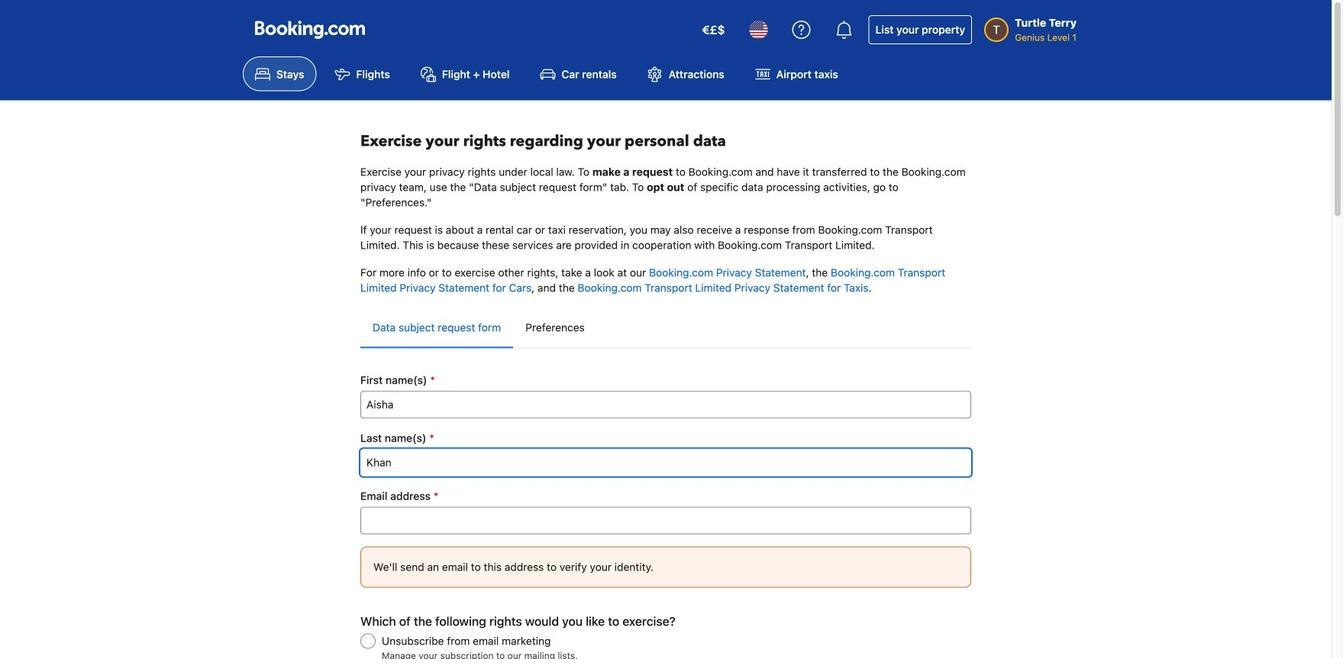 Task type: vqa. For each thing, say whether or not it's contained in the screenshot.
tab list
yes



Task type: locate. For each thing, give the bounding box(es) containing it.
tab list
[[360, 308, 972, 349]]

None field
[[360, 391, 972, 419], [360, 449, 972, 477], [360, 391, 972, 419], [360, 449, 972, 477]]

None email field
[[360, 507, 972, 535]]



Task type: describe. For each thing, give the bounding box(es) containing it.
booking.com online hotel reservations image
[[255, 21, 365, 39]]



